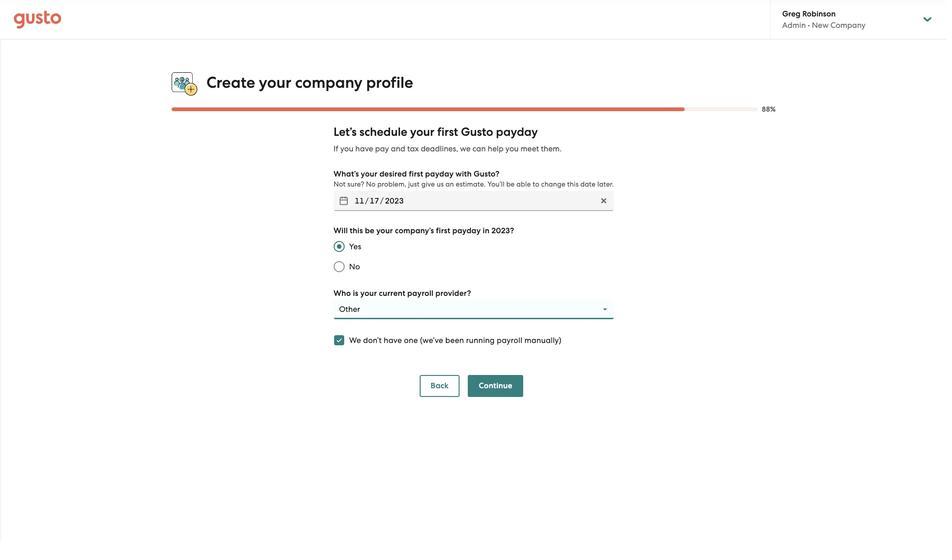Task type: describe. For each thing, give the bounding box(es) containing it.
Month (mm) field
[[354, 194, 365, 209]]

tax
[[408, 144, 419, 154]]

manually)
[[525, 336, 562, 345]]

later.
[[598, 181, 614, 189]]

88%
[[762, 105, 776, 114]]

(we've
[[420, 336, 444, 345]]

profile
[[366, 73, 414, 92]]

Year (yyyy) field
[[384, 194, 405, 209]]

who is your current payroll provider?
[[334, 289, 471, 299]]

an
[[446, 181, 454, 189]]

running
[[466, 336, 495, 345]]

what's your desired first payday with gusto? not sure? no problem, just give us an estimate. you'll be able to change this date later.
[[334, 170, 614, 189]]

let's
[[334, 125, 357, 139]]

been
[[446, 336, 464, 345]]

if
[[334, 144, 339, 154]]

will this be your company's first payday in 2023?
[[334, 226, 515, 236]]

we
[[349, 336, 361, 345]]

2 / from the left
[[380, 197, 384, 206]]

have for don't
[[384, 336, 402, 345]]

2 you from the left
[[506, 144, 519, 154]]

who
[[334, 289, 351, 299]]

pay
[[375, 144, 389, 154]]

don't
[[363, 336, 382, 345]]

be inside what's your desired first payday with gusto? not sure? no problem, just give us an estimate. you'll be able to change this date later.
[[507, 181, 515, 189]]

one
[[404, 336, 418, 345]]

give
[[422, 181, 435, 189]]

change
[[542, 181, 566, 189]]

current
[[379, 289, 406, 299]]

greg
[[783, 9, 801, 19]]

2 vertical spatial payday
[[453, 226, 481, 236]]

able
[[517, 181, 531, 189]]

continue button
[[468, 376, 524, 398]]

this inside what's your desired first payday with gusto? not sure? no problem, just give us an estimate. you'll be able to change this date later.
[[568, 181, 579, 189]]

1 vertical spatial payroll
[[497, 336, 523, 345]]

deadlines,
[[421, 144, 458, 154]]

your up tax
[[410, 125, 435, 139]]

gusto?
[[474, 170, 500, 179]]

1 / from the left
[[365, 197, 369, 206]]

what's
[[334, 170, 359, 179]]

you'll
[[488, 181, 505, 189]]

first for gusto
[[438, 125, 459, 139]]

greg robinson admin • new company
[[783, 9, 866, 30]]

company
[[295, 73, 363, 92]]

let's schedule your first gusto payday
[[334, 125, 538, 139]]

no inside what's your desired first payday with gusto? not sure? no problem, just give us an estimate. you'll be able to change this date later.
[[366, 181, 376, 189]]

back link
[[420, 376, 460, 398]]

new
[[813, 21, 829, 30]]

2 vertical spatial first
[[436, 226, 451, 236]]

yes
[[349, 242, 362, 252]]

1 vertical spatial no
[[349, 263, 360, 272]]

your inside what's your desired first payday with gusto? not sure? no problem, just give us an estimate. you'll be able to change this date later.
[[361, 170, 378, 179]]



Task type: locate. For each thing, give the bounding box(es) containing it.
this
[[568, 181, 579, 189], [350, 226, 363, 236]]

this left date at the top
[[568, 181, 579, 189]]

0 horizontal spatial no
[[349, 263, 360, 272]]

0 vertical spatial be
[[507, 181, 515, 189]]

No radio
[[329, 257, 349, 277]]

help
[[488, 144, 504, 154]]

0 vertical spatial have
[[356, 144, 373, 154]]

payday left the in on the right of the page
[[453, 226, 481, 236]]

and
[[391, 144, 406, 154]]

first right company's
[[436, 226, 451, 236]]

no right sure?
[[366, 181, 376, 189]]

•
[[808, 21, 811, 30]]

1 vertical spatial have
[[384, 336, 402, 345]]

just
[[408, 181, 420, 189]]

1 horizontal spatial this
[[568, 181, 579, 189]]

no
[[366, 181, 376, 189], [349, 263, 360, 272]]

not
[[334, 181, 346, 189]]

problem,
[[378, 181, 407, 189]]

1 horizontal spatial be
[[507, 181, 515, 189]]

payroll right running
[[497, 336, 523, 345]]

can
[[473, 144, 486, 154]]

1 horizontal spatial have
[[384, 336, 402, 345]]

0 horizontal spatial this
[[350, 226, 363, 236]]

1 horizontal spatial no
[[366, 181, 376, 189]]

1 horizontal spatial /
[[380, 197, 384, 206]]

them.
[[541, 144, 562, 154]]

be left able
[[507, 181, 515, 189]]

create your company profile
[[207, 73, 414, 92]]

you
[[341, 144, 354, 154], [506, 144, 519, 154]]

0 vertical spatial payday
[[496, 125, 538, 139]]

We don't have one (we've been running payroll manually) checkbox
[[329, 331, 349, 351]]

1 vertical spatial be
[[365, 226, 375, 236]]

first
[[438, 125, 459, 139], [409, 170, 424, 179], [436, 226, 451, 236]]

first up just
[[409, 170, 424, 179]]

/
[[365, 197, 369, 206], [380, 197, 384, 206]]

this right will
[[350, 226, 363, 236]]

0 vertical spatial no
[[366, 181, 376, 189]]

first inside what's your desired first payday with gusto? not sure? no problem, just give us an estimate. you'll be able to change this date later.
[[409, 170, 424, 179]]

2023?
[[492, 226, 515, 236]]

we don't have one (we've been running payroll manually)
[[349, 336, 562, 345]]

estimate.
[[456, 181, 486, 189]]

in
[[483, 226, 490, 236]]

payroll
[[408, 289, 434, 299], [497, 336, 523, 345]]

robinson
[[803, 9, 836, 19]]

0 horizontal spatial have
[[356, 144, 373, 154]]

payroll right current
[[408, 289, 434, 299]]

no down yes
[[349, 263, 360, 272]]

us
[[437, 181, 444, 189]]

have
[[356, 144, 373, 154], [384, 336, 402, 345]]

1 horizontal spatial you
[[506, 144, 519, 154]]

with
[[456, 170, 472, 179]]

/ down problem,
[[380, 197, 384, 206]]

sure?
[[348, 181, 365, 189]]

payday
[[496, 125, 538, 139], [425, 170, 454, 179], [453, 226, 481, 236]]

will
[[334, 226, 348, 236]]

payday inside what's your desired first payday with gusto? not sure? no problem, just give us an estimate. you'll be able to change this date later.
[[425, 170, 454, 179]]

is
[[353, 289, 359, 299]]

admin
[[783, 21, 806, 30]]

have left pay
[[356, 144, 373, 154]]

home image
[[14, 10, 61, 29]]

first up if you have pay and tax deadlines, we can help you meet them.
[[438, 125, 459, 139]]

gusto
[[461, 125, 494, 139]]

0 horizontal spatial payroll
[[408, 289, 434, 299]]

1 horizontal spatial payroll
[[497, 336, 523, 345]]

company
[[831, 21, 866, 30]]

your right create
[[259, 73, 292, 92]]

0 vertical spatial first
[[438, 125, 459, 139]]

if you have pay and tax deadlines, we can help you meet them.
[[334, 144, 562, 154]]

payday up meet
[[496, 125, 538, 139]]

1 vertical spatial this
[[350, 226, 363, 236]]

be right will
[[365, 226, 375, 236]]

continue
[[479, 382, 513, 391]]

1 vertical spatial first
[[409, 170, 424, 179]]

create
[[207, 73, 255, 92]]

you right "if"
[[341, 144, 354, 154]]

1 you from the left
[[341, 144, 354, 154]]

0 vertical spatial payroll
[[408, 289, 434, 299]]

your
[[259, 73, 292, 92], [410, 125, 435, 139], [361, 170, 378, 179], [377, 226, 393, 236], [361, 289, 377, 299]]

company's
[[395, 226, 434, 236]]

Yes radio
[[329, 237, 349, 257]]

0 vertical spatial this
[[568, 181, 579, 189]]

meet
[[521, 144, 539, 154]]

0 horizontal spatial you
[[341, 144, 354, 154]]

have for you
[[356, 144, 373, 154]]

your up sure?
[[361, 170, 378, 179]]

payday up the us
[[425, 170, 454, 179]]

date
[[581, 181, 596, 189]]

Day (dd) field
[[369, 194, 380, 209]]

your right is
[[361, 289, 377, 299]]

have left one
[[384, 336, 402, 345]]

provider?
[[436, 289, 471, 299]]

1 vertical spatial payday
[[425, 170, 454, 179]]

first for payday
[[409, 170, 424, 179]]

desired
[[380, 170, 407, 179]]

/ left year (yyyy) field on the top left
[[365, 197, 369, 206]]

be
[[507, 181, 515, 189], [365, 226, 375, 236]]

you right help
[[506, 144, 519, 154]]

0 horizontal spatial /
[[365, 197, 369, 206]]

we
[[460, 144, 471, 154]]

0 horizontal spatial be
[[365, 226, 375, 236]]

schedule
[[360, 125, 408, 139]]

your left company's
[[377, 226, 393, 236]]

back
[[431, 382, 449, 391]]

to
[[533, 181, 540, 189]]



Task type: vqa. For each thing, say whether or not it's contained in the screenshot.
left "YOU"
yes



